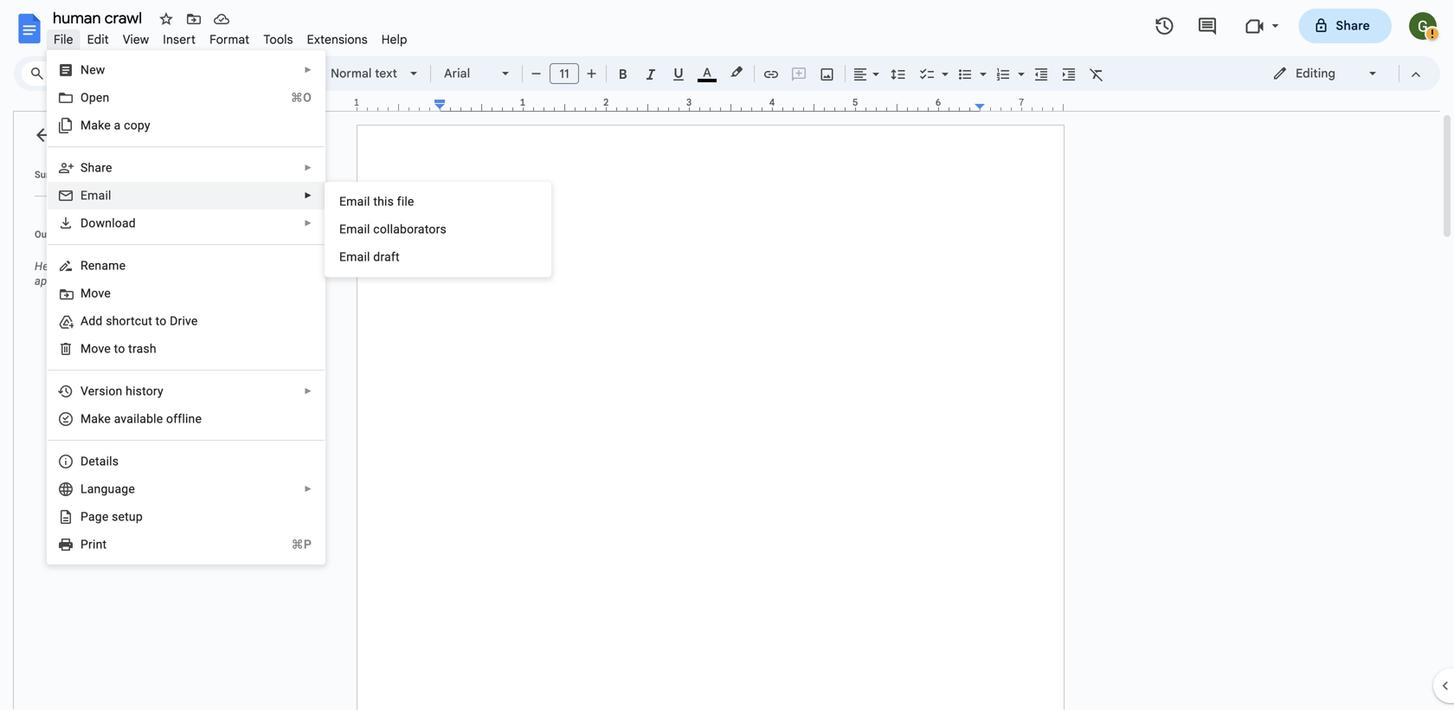 Task type: locate. For each thing, give the bounding box(es) containing it.
file
[[397, 194, 414, 209]]

rint
[[88, 537, 107, 552]]

language l element
[[81, 482, 140, 496]]

print p element
[[81, 537, 112, 552]]

edit
[[87, 32, 109, 47]]

this
[[374, 194, 394, 209]]

c
[[124, 118, 131, 133]]

n ew
[[81, 63, 105, 77]]

page setup g element
[[81, 510, 148, 524]]

o
[[118, 342, 125, 356]]

details b element
[[81, 454, 124, 469]]

mail down "share s" "element"
[[88, 188, 111, 203]]

trash
[[128, 342, 157, 356]]

Star checkbox
[[154, 7, 178, 31]]

make a copy c element
[[81, 118, 156, 133]]

k
[[98, 412, 104, 426]]

setup
[[112, 510, 143, 524]]

application
[[0, 0, 1455, 710]]

email draft d element
[[339, 250, 405, 264]]

text color image
[[698, 61, 717, 82]]

main toolbar
[[107, 0, 1111, 452]]

0 vertical spatial a
[[114, 118, 121, 133]]

mail for mail
[[88, 188, 111, 203]]

istory
[[133, 384, 164, 398]]

highlight color image
[[727, 61, 747, 82]]

m
[[81, 286, 91, 301]]

0 horizontal spatial a
[[114, 118, 121, 133]]

move t o trash
[[81, 342, 157, 356]]

1 ► from the top
[[304, 65, 313, 75]]

download d element
[[81, 216, 141, 230]]

to left "drive"
[[156, 314, 167, 328]]

make
[[81, 118, 111, 133]]

1 horizontal spatial mail
[[347, 222, 370, 236]]

l anguage
[[81, 482, 135, 496]]

email d raft
[[339, 250, 400, 264]]

hare
[[88, 161, 112, 175]]

il
[[364, 194, 370, 209]]

e down em at the left
[[339, 222, 347, 236]]

Font size text field
[[551, 63, 579, 84]]

e
[[81, 188, 88, 203], [339, 222, 347, 236]]

details
[[81, 454, 119, 469]]

e for g
[[102, 510, 109, 524]]

e mail
[[81, 188, 111, 203]]

Menus field
[[22, 61, 108, 86]]

move to trash t element
[[81, 342, 162, 356]]

1 vertical spatial mail
[[347, 222, 370, 236]]

e right pa
[[102, 510, 109, 524]]

mail
[[88, 188, 111, 203], [347, 222, 370, 236]]

0 vertical spatial e
[[81, 188, 88, 203]]

document
[[160, 260, 211, 273]]

0 horizontal spatial e
[[81, 188, 88, 203]]

open o element
[[81, 90, 115, 105]]

t
[[114, 342, 118, 356]]

to left the
[[128, 260, 138, 273]]

e for mail collaborators
[[339, 222, 347, 236]]

o pen
[[81, 90, 109, 105]]

mail up email at the top of the page
[[347, 222, 370, 236]]

normal
[[331, 66, 372, 81]]

you
[[85, 260, 104, 273]]

1 horizontal spatial a
[[357, 194, 364, 209]]

1 horizontal spatial to
[[156, 314, 167, 328]]

version
[[81, 384, 123, 398]]

r ename
[[81, 259, 126, 273]]

format
[[210, 32, 250, 47]]

insert
[[163, 32, 196, 47]]

version history h element
[[81, 384, 169, 398]]

a left this
[[357, 194, 364, 209]]

collaborators
[[374, 222, 447, 236]]

►
[[304, 65, 313, 75], [304, 163, 313, 173], [304, 191, 313, 200], [304, 218, 313, 228], [304, 386, 313, 396], [304, 484, 313, 494]]

⌘o element
[[270, 89, 312, 107]]

view
[[123, 32, 149, 47]]

help
[[382, 32, 408, 47]]

0 horizontal spatial to
[[128, 260, 138, 273]]

1 vertical spatial to
[[156, 314, 167, 328]]

6 ► from the top
[[304, 484, 313, 494]]

share button
[[1299, 9, 1393, 43]]

menu bar containing file
[[47, 23, 414, 51]]

► for mail
[[304, 191, 313, 200]]

0 vertical spatial to
[[128, 260, 138, 273]]

text
[[375, 66, 397, 81]]

a for em
[[357, 194, 364, 209]]

0 vertical spatial e
[[104, 412, 111, 426]]

⌘p element
[[271, 536, 312, 553]]

email
[[339, 250, 370, 264]]

insert image image
[[818, 61, 838, 86]]

e down s
[[81, 188, 88, 203]]

headings
[[35, 260, 83, 273]]

move
[[81, 342, 111, 356]]

p
[[81, 537, 88, 552]]

d ownload
[[81, 216, 136, 230]]

here.
[[73, 275, 98, 288]]

menu bar inside the menu bar banner
[[47, 23, 414, 51]]

o
[[81, 90, 89, 105]]

a
[[114, 118, 121, 133], [357, 194, 364, 209]]

share s element
[[81, 161, 117, 175]]

e
[[104, 412, 111, 426], [102, 510, 109, 524]]

format menu item
[[203, 29, 257, 50]]

1 horizontal spatial e
[[339, 222, 347, 236]]

the
[[141, 260, 157, 273]]

2 ► from the top
[[304, 163, 313, 173]]

edit menu item
[[80, 29, 116, 50]]

ma k e available offline
[[81, 412, 202, 426]]

Rename text field
[[47, 7, 152, 28]]

normal text
[[331, 66, 397, 81]]

1 vertical spatial e
[[102, 510, 109, 524]]

a for make
[[114, 118, 121, 133]]

► for hare
[[304, 163, 313, 173]]

add
[[106, 260, 125, 273]]

n
[[81, 63, 89, 77]]

4 ► from the top
[[304, 218, 313, 228]]

email e element
[[81, 188, 117, 203]]

menu containing em
[[325, 182, 552, 277]]

e right ma
[[104, 412, 111, 426]]

arial option
[[444, 61, 492, 86]]

menu
[[18, 0, 326, 565], [325, 182, 552, 277]]

a left c
[[114, 118, 121, 133]]

editing
[[1296, 66, 1336, 81]]

0 horizontal spatial mail
[[88, 188, 111, 203]]

0 vertical spatial mail
[[88, 188, 111, 203]]

menu bar
[[47, 23, 414, 51]]

1 vertical spatial a
[[357, 194, 364, 209]]

share
[[1337, 18, 1371, 33]]

to
[[128, 260, 138, 273], [156, 314, 167, 328]]

1 vertical spatial e
[[339, 222, 347, 236]]

3 ► from the top
[[304, 191, 313, 200]]



Task type: describe. For each thing, give the bounding box(es) containing it.
add
[[81, 314, 103, 328]]

arial
[[444, 66, 470, 81]]

offline
[[166, 412, 202, 426]]

pa g e setup
[[81, 510, 143, 524]]

rename r element
[[81, 259, 131, 273]]

ew
[[89, 63, 105, 77]]

styles list. normal text selected. option
[[331, 61, 400, 86]]

Font size field
[[550, 63, 586, 85]]

g
[[95, 510, 102, 524]]

summary
[[35, 169, 76, 180]]

pa
[[81, 510, 95, 524]]

e for k
[[104, 412, 111, 426]]

pen
[[89, 90, 109, 105]]

raft
[[381, 250, 400, 264]]

to inside menu
[[156, 314, 167, 328]]

make available offline k element
[[81, 412, 207, 426]]

s
[[81, 161, 88, 175]]

d
[[374, 250, 381, 264]]

help menu item
[[375, 29, 414, 50]]

h
[[126, 384, 133, 398]]

to inside headings you add to the document will appear here.
[[128, 260, 138, 273]]

add shortcut to drive
[[81, 314, 198, 328]]

summary heading
[[35, 168, 76, 182]]

will
[[214, 260, 231, 273]]

headings you add to the document will appear here.
[[35, 260, 231, 288]]

document outline element
[[14, 112, 249, 710]]

menu containing n
[[18, 0, 326, 565]]

l
[[81, 482, 87, 496]]

opy
[[131, 118, 150, 133]]

m ove
[[81, 286, 111, 301]]

email this file a element
[[339, 194, 420, 209]]

s hare
[[81, 161, 112, 175]]

move m element
[[81, 286, 116, 301]]

extensions menu item
[[300, 29, 375, 50]]

insert menu item
[[156, 29, 203, 50]]

add shortcut to drive , element
[[81, 314, 203, 328]]

available
[[114, 412, 163, 426]]

mode and view toolbar
[[1260, 56, 1431, 91]]

make a c opy
[[81, 118, 150, 133]]

► for ownload
[[304, 218, 313, 228]]

em
[[339, 194, 357, 209]]

1
[[354, 97, 360, 108]]

e for mail
[[81, 188, 88, 203]]

application containing share
[[0, 0, 1455, 710]]

tools menu item
[[257, 29, 300, 50]]

► for anguage
[[304, 484, 313, 494]]

e mail collaborators
[[339, 222, 447, 236]]

new n element
[[81, 63, 110, 77]]

ove
[[91, 286, 111, 301]]

menu bar banner
[[0, 0, 1455, 710]]

p rint
[[81, 537, 107, 552]]

5 ► from the top
[[304, 386, 313, 396]]

em a il this file
[[339, 194, 414, 209]]

left margin image
[[358, 98, 445, 111]]

r
[[81, 259, 88, 273]]

ename
[[88, 259, 126, 273]]

shortcut
[[106, 314, 152, 328]]

editing button
[[1261, 61, 1392, 87]]

right margin image
[[976, 98, 1063, 111]]

anguage
[[87, 482, 135, 496]]

► for ew
[[304, 65, 313, 75]]

d
[[81, 216, 89, 230]]

ma
[[81, 412, 98, 426]]

outline
[[35, 229, 66, 240]]

tools
[[264, 32, 293, 47]]

email collaborators e element
[[339, 222, 452, 236]]

line & paragraph spacing image
[[889, 61, 909, 86]]

ownload
[[89, 216, 136, 230]]

extensions
[[307, 32, 368, 47]]

drive
[[170, 314, 198, 328]]

file menu item
[[47, 29, 80, 50]]

view menu item
[[116, 29, 156, 50]]

version h istory
[[81, 384, 164, 398]]

⌘p
[[292, 537, 312, 552]]

appear
[[35, 275, 70, 288]]

outline heading
[[14, 228, 249, 252]]

mail for mail collaborators
[[347, 222, 370, 236]]

⌘o
[[291, 90, 312, 105]]

file
[[54, 32, 73, 47]]



Task type: vqa. For each thing, say whether or not it's contained in the screenshot.


